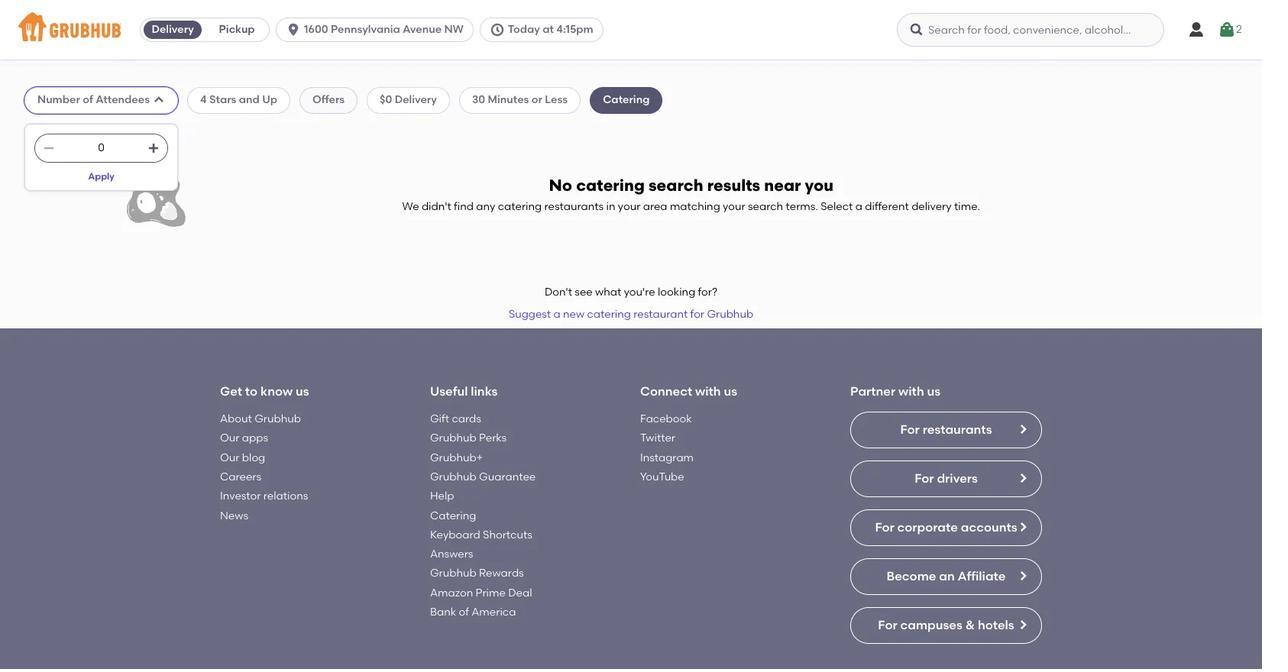 Task type: locate. For each thing, give the bounding box(es) containing it.
3 us from the left
[[927, 384, 941, 399]]

bank
[[430, 606, 456, 619]]

grubhub inside button
[[707, 308, 754, 321]]

1 horizontal spatial with
[[899, 384, 924, 399]]

investor relations link
[[220, 490, 308, 503]]

0 horizontal spatial with
[[695, 384, 721, 399]]

drivers
[[937, 472, 978, 486]]

today at 4:15pm button
[[480, 18, 610, 42]]

our up careers link
[[220, 451, 240, 464]]

1 horizontal spatial your
[[723, 200, 746, 213]]

apply
[[88, 171, 114, 182]]

right image inside for campuses & hotels link
[[1017, 619, 1029, 631]]

catering up the "keyboard"
[[430, 509, 476, 522]]

2 right image from the top
[[1017, 619, 1029, 631]]

at
[[543, 23, 554, 36]]

amazon prime deal link
[[430, 587, 532, 600]]

0 vertical spatial of
[[83, 93, 93, 106]]

your down "results"
[[723, 200, 746, 213]]

grubhub
[[707, 308, 754, 321], [255, 413, 301, 426], [430, 432, 477, 445], [430, 471, 477, 484], [430, 567, 477, 580]]

right image inside become an affiliate link
[[1017, 570, 1029, 582]]

0 vertical spatial delivery
[[152, 23, 194, 36]]

0 vertical spatial search
[[649, 175, 703, 195]]

1 horizontal spatial search
[[748, 200, 783, 213]]

for left corporate at the right bottom
[[875, 520, 895, 535]]

perks
[[479, 432, 507, 445]]

a inside button
[[554, 308, 561, 321]]

avenue
[[403, 23, 442, 36]]

restaurants up the drivers at the right bottom of the page
[[923, 423, 992, 437]]

1 vertical spatial of
[[459, 606, 469, 619]]

right image up accounts
[[1017, 472, 1029, 485]]

search down "near"
[[748, 200, 783, 213]]

see
[[575, 286, 593, 299]]

0 horizontal spatial delivery
[[152, 23, 194, 36]]

pickup
[[219, 23, 255, 36]]

delivery left the pickup
[[152, 23, 194, 36]]

right image right hotels
[[1017, 619, 1029, 631]]

0 horizontal spatial your
[[618, 200, 641, 213]]

0 horizontal spatial of
[[83, 93, 93, 106]]

catering inside button
[[587, 308, 631, 321]]

us right connect
[[724, 384, 737, 399]]

grubhub down gift cards link
[[430, 432, 477, 445]]

3 right image from the top
[[1017, 570, 1029, 582]]

with
[[695, 384, 721, 399], [899, 384, 924, 399]]

catering inside 'gift cards grubhub perks grubhub+ grubhub guarantee help catering keyboard shortcuts answers grubhub rewards amazon prime deal bank of america'
[[430, 509, 476, 522]]

with right partner
[[899, 384, 924, 399]]

results
[[707, 175, 761, 195]]

0 vertical spatial right image
[[1017, 472, 1029, 485]]

news link
[[220, 509, 248, 522]]

2 horizontal spatial us
[[927, 384, 941, 399]]

1 vertical spatial delivery
[[395, 93, 437, 106]]

restaurants down no
[[544, 200, 604, 213]]

Search for food, convenience, alcohol... search field
[[897, 13, 1165, 47]]

us right know
[[296, 384, 309, 399]]

svg image inside the 1600 pennsylvania avenue nw button
[[286, 22, 301, 37]]

for corporate accounts
[[875, 520, 1018, 535]]

grubhub down for?
[[707, 308, 754, 321]]

america
[[472, 606, 516, 619]]

1 vertical spatial right image
[[1017, 521, 1029, 533]]

search
[[649, 175, 703, 195], [748, 200, 783, 213]]

grubhub down answers
[[430, 567, 477, 580]]

hotels
[[978, 618, 1015, 633]]

1 vertical spatial catering
[[430, 509, 476, 522]]

of right "number"
[[83, 93, 93, 106]]

your right in
[[618, 200, 641, 213]]

for drivers
[[915, 472, 978, 486]]

2 vertical spatial right image
[[1017, 570, 1029, 582]]

0 vertical spatial restaurants
[[544, 200, 604, 213]]

1 horizontal spatial us
[[724, 384, 737, 399]]

right image inside for drivers link
[[1017, 472, 1029, 485]]

1600
[[304, 23, 328, 36]]

1 vertical spatial restaurants
[[923, 423, 992, 437]]

grubhub down grubhub+
[[430, 471, 477, 484]]

catering right less
[[603, 93, 650, 106]]

in
[[606, 200, 616, 213]]

delivery
[[152, 23, 194, 36], [395, 93, 437, 106]]

delivery inside no catering search results near you main content
[[395, 93, 437, 106]]

useful links
[[430, 384, 498, 399]]

matching
[[670, 200, 720, 213]]

cards
[[452, 413, 481, 426]]

for left campuses
[[878, 618, 898, 633]]

0 vertical spatial catering
[[603, 93, 650, 106]]

pennsylvania
[[331, 23, 400, 36]]

svg image
[[1218, 21, 1236, 39], [153, 94, 165, 107], [147, 142, 160, 155]]

1 with from the left
[[695, 384, 721, 399]]

links
[[471, 384, 498, 399]]

for for for drivers
[[915, 472, 934, 486]]

prime
[[476, 587, 506, 600]]

1 vertical spatial our
[[220, 451, 240, 464]]

right image
[[1017, 472, 1029, 485], [1017, 619, 1029, 631]]

for down partner with us on the bottom
[[901, 423, 920, 437]]

for left the drivers at the right bottom of the page
[[915, 472, 934, 486]]

2 us from the left
[[724, 384, 737, 399]]

1 horizontal spatial restaurants
[[923, 423, 992, 437]]

with right connect
[[695, 384, 721, 399]]

0 vertical spatial catering
[[576, 175, 645, 195]]

restaurant
[[634, 308, 688, 321]]

1 horizontal spatial of
[[459, 606, 469, 619]]

our
[[220, 432, 240, 445], [220, 451, 240, 464]]

right image inside for restaurants link
[[1017, 423, 1029, 436]]

of inside 'gift cards grubhub perks grubhub+ grubhub guarantee help catering keyboard shortcuts answers grubhub rewards amazon prime deal bank of america'
[[459, 606, 469, 619]]

our down 'about'
[[220, 432, 240, 445]]

us
[[296, 384, 309, 399], [724, 384, 737, 399], [927, 384, 941, 399]]

0 horizontal spatial catering
[[430, 509, 476, 522]]

0 horizontal spatial a
[[554, 308, 561, 321]]

1 vertical spatial right image
[[1017, 619, 1029, 631]]

of right "bank"
[[459, 606, 469, 619]]

accounts
[[961, 520, 1018, 535]]

for inside for restaurants link
[[901, 423, 920, 437]]

1 right image from the top
[[1017, 423, 1029, 436]]

grubhub rewards link
[[430, 567, 524, 580]]

for inside for drivers link
[[915, 472, 934, 486]]

for campuses & hotels link
[[851, 608, 1042, 644]]

catering up in
[[576, 175, 645, 195]]

deal
[[508, 587, 532, 600]]

2 with from the left
[[899, 384, 924, 399]]

catering
[[576, 175, 645, 195], [498, 200, 542, 213], [587, 308, 631, 321]]

right image
[[1017, 423, 1029, 436], [1017, 521, 1029, 533], [1017, 570, 1029, 582]]

connect
[[640, 384, 692, 399]]

corporate
[[898, 520, 958, 535]]

suggest a new catering restaurant for grubhub
[[509, 308, 754, 321]]

a left 'new'
[[554, 308, 561, 321]]

delivery inside delivery "button"
[[152, 23, 194, 36]]

2 button
[[1218, 16, 1242, 44]]

svg image
[[1188, 21, 1206, 39], [286, 22, 301, 37], [490, 22, 505, 37], [909, 22, 925, 37], [43, 142, 55, 155]]

about grubhub link
[[220, 413, 301, 426]]

0 horizontal spatial search
[[649, 175, 703, 195]]

search up matching
[[649, 175, 703, 195]]

grubhub inside about grubhub our apps our blog careers investor relations news
[[255, 413, 301, 426]]

facebook twitter instagram youtube
[[640, 413, 694, 484]]

catering down the what
[[587, 308, 631, 321]]

gift
[[430, 413, 449, 426]]

svg image inside 2 button
[[1218, 21, 1236, 39]]

attendees
[[96, 93, 150, 106]]

us up 'for restaurants'
[[927, 384, 941, 399]]

2 vertical spatial catering
[[587, 308, 631, 321]]

us for connect with us
[[724, 384, 737, 399]]

catering link
[[430, 509, 476, 522]]

become an affiliate
[[887, 569, 1006, 584]]

for inside for campuses & hotels link
[[878, 618, 898, 633]]

0 horizontal spatial us
[[296, 384, 309, 399]]

our apps link
[[220, 432, 268, 445]]

right image inside for corporate accounts link
[[1017, 521, 1029, 533]]

for restaurants
[[901, 423, 992, 437]]

0 horizontal spatial restaurants
[[544, 200, 604, 213]]

a
[[856, 200, 863, 213], [554, 308, 561, 321]]

for inside for corporate accounts link
[[875, 520, 895, 535]]

for corporate accounts link
[[851, 510, 1042, 546]]

bank of america link
[[430, 606, 516, 619]]

1 vertical spatial a
[[554, 308, 561, 321]]

0 vertical spatial a
[[856, 200, 863, 213]]

1 vertical spatial catering
[[498, 200, 542, 213]]

today
[[508, 23, 540, 36]]

1 horizontal spatial delivery
[[395, 93, 437, 106]]

a right "select"
[[856, 200, 863, 213]]

up
[[262, 93, 277, 106]]

looking
[[658, 286, 696, 299]]

right image for become an affiliate
[[1017, 570, 1029, 582]]

2 right image from the top
[[1017, 521, 1029, 533]]

1 right image from the top
[[1017, 472, 1029, 485]]

suggest a new catering restaurant for grubhub button
[[502, 301, 760, 328]]

catering
[[603, 93, 650, 106], [430, 509, 476, 522]]

0 vertical spatial our
[[220, 432, 240, 445]]

delivery right the $0
[[395, 93, 437, 106]]

offers
[[313, 93, 345, 106]]

1 our from the top
[[220, 432, 240, 445]]

help link
[[430, 490, 454, 503]]

0 vertical spatial svg image
[[1218, 21, 1236, 39]]

1 horizontal spatial a
[[856, 200, 863, 213]]

catering right any
[[498, 200, 542, 213]]

0 vertical spatial right image
[[1017, 423, 1029, 436]]

delivery
[[912, 200, 952, 213]]

grubhub down know
[[255, 413, 301, 426]]



Task type: vqa. For each thing, say whether or not it's contained in the screenshot.
get to know us on the left bottom
yes



Task type: describe. For each thing, give the bounding box(es) containing it.
for for for campuses & hotels
[[878, 618, 898, 633]]

partner
[[851, 384, 896, 399]]

no
[[549, 175, 572, 195]]

instagram link
[[640, 451, 694, 464]]

answers
[[430, 548, 473, 561]]

2 vertical spatial svg image
[[147, 142, 160, 155]]

2 our from the top
[[220, 451, 240, 464]]

1 us from the left
[[296, 384, 309, 399]]

&
[[966, 618, 975, 633]]

an
[[939, 569, 955, 584]]

minutes
[[488, 93, 529, 106]]

4:15pm
[[556, 23, 594, 36]]

number of attendees
[[37, 93, 150, 106]]

news
[[220, 509, 248, 522]]

grubhub guarantee link
[[430, 471, 536, 484]]

didn't
[[422, 200, 451, 213]]

1600 pennsylvania avenue nw
[[304, 23, 464, 36]]

any
[[476, 200, 495, 213]]

get to know us
[[220, 384, 309, 399]]

2 your from the left
[[723, 200, 746, 213]]

terms.
[[786, 200, 818, 213]]

help
[[430, 490, 454, 503]]

gift cards grubhub perks grubhub+ grubhub guarantee help catering keyboard shortcuts answers grubhub rewards amazon prime deal bank of america
[[430, 413, 536, 619]]

answers link
[[430, 548, 473, 561]]

for drivers link
[[851, 461, 1042, 498]]

1 horizontal spatial catering
[[603, 93, 650, 106]]

about grubhub our apps our blog careers investor relations news
[[220, 413, 308, 522]]

amazon
[[430, 587, 473, 600]]

we
[[402, 200, 419, 213]]

blog
[[242, 451, 265, 464]]

campuses
[[901, 618, 963, 633]]

grubhub perks link
[[430, 432, 507, 445]]

don't see what you're looking for?
[[545, 286, 718, 299]]

you
[[805, 175, 834, 195]]

for for for restaurants
[[901, 423, 920, 437]]

right image for for corporate accounts
[[1017, 521, 1029, 533]]

youtube link
[[640, 471, 685, 484]]

delivery button
[[141, 18, 205, 42]]

restaurants inside no catering search results near you we didn't find any catering restaurants in your area matching your search terms. select a different delivery time.
[[544, 200, 604, 213]]

apps
[[242, 432, 268, 445]]

become an affiliate link
[[851, 559, 1042, 595]]

$0 delivery
[[380, 93, 437, 106]]

less
[[545, 93, 568, 106]]

facebook link
[[640, 413, 692, 426]]

for
[[691, 308, 705, 321]]

know
[[261, 384, 293, 399]]

stars
[[209, 93, 236, 106]]

rewards
[[479, 567, 524, 580]]

twitter
[[640, 432, 676, 445]]

near
[[764, 175, 801, 195]]

careers link
[[220, 471, 261, 484]]

1 vertical spatial search
[[748, 200, 783, 213]]

youtube
[[640, 471, 685, 484]]

main navigation navigation
[[0, 0, 1262, 60]]

1 your from the left
[[618, 200, 641, 213]]

no catering search results near you main content
[[0, 60, 1262, 669]]

investor
[[220, 490, 261, 503]]

connect with us
[[640, 384, 737, 399]]

nw
[[444, 23, 464, 36]]

time.
[[954, 200, 980, 213]]

become
[[887, 569, 936, 584]]

number
[[37, 93, 80, 106]]

with for connect
[[695, 384, 721, 399]]

instagram
[[640, 451, 694, 464]]

Input item quantity number field
[[63, 135, 140, 162]]

don't
[[545, 286, 572, 299]]

find
[[454, 200, 474, 213]]

right image for for campuses & hotels
[[1017, 619, 1029, 631]]

select
[[821, 200, 853, 213]]

svg image inside today at 4:15pm button
[[490, 22, 505, 37]]

4
[[200, 93, 207, 106]]

area
[[643, 200, 668, 213]]

new
[[563, 308, 585, 321]]

pickup button
[[205, 18, 269, 42]]

or
[[532, 93, 543, 106]]

for for for corporate accounts
[[875, 520, 895, 535]]

relations
[[263, 490, 308, 503]]

no catering search results near you we didn't find any catering restaurants in your area matching your search terms. select a different delivery time.
[[402, 175, 980, 213]]

facebook
[[640, 413, 692, 426]]

gift cards link
[[430, 413, 481, 426]]

4 stars and up
[[200, 93, 277, 106]]

right image for for drivers
[[1017, 472, 1029, 485]]

1 vertical spatial svg image
[[153, 94, 165, 107]]

keyboard
[[430, 529, 480, 542]]

right image for for restaurants
[[1017, 423, 1029, 436]]

partner with us
[[851, 384, 941, 399]]

you're
[[624, 286, 655, 299]]

to
[[245, 384, 258, 399]]

twitter link
[[640, 432, 676, 445]]

a inside no catering search results near you we didn't find any catering restaurants in your area matching your search terms. select a different delivery time.
[[856, 200, 863, 213]]

us for partner with us
[[927, 384, 941, 399]]

suggest
[[509, 308, 551, 321]]

about
[[220, 413, 252, 426]]

today at 4:15pm
[[508, 23, 594, 36]]

with for partner
[[899, 384, 924, 399]]

careers
[[220, 471, 261, 484]]

affiliate
[[958, 569, 1006, 584]]



